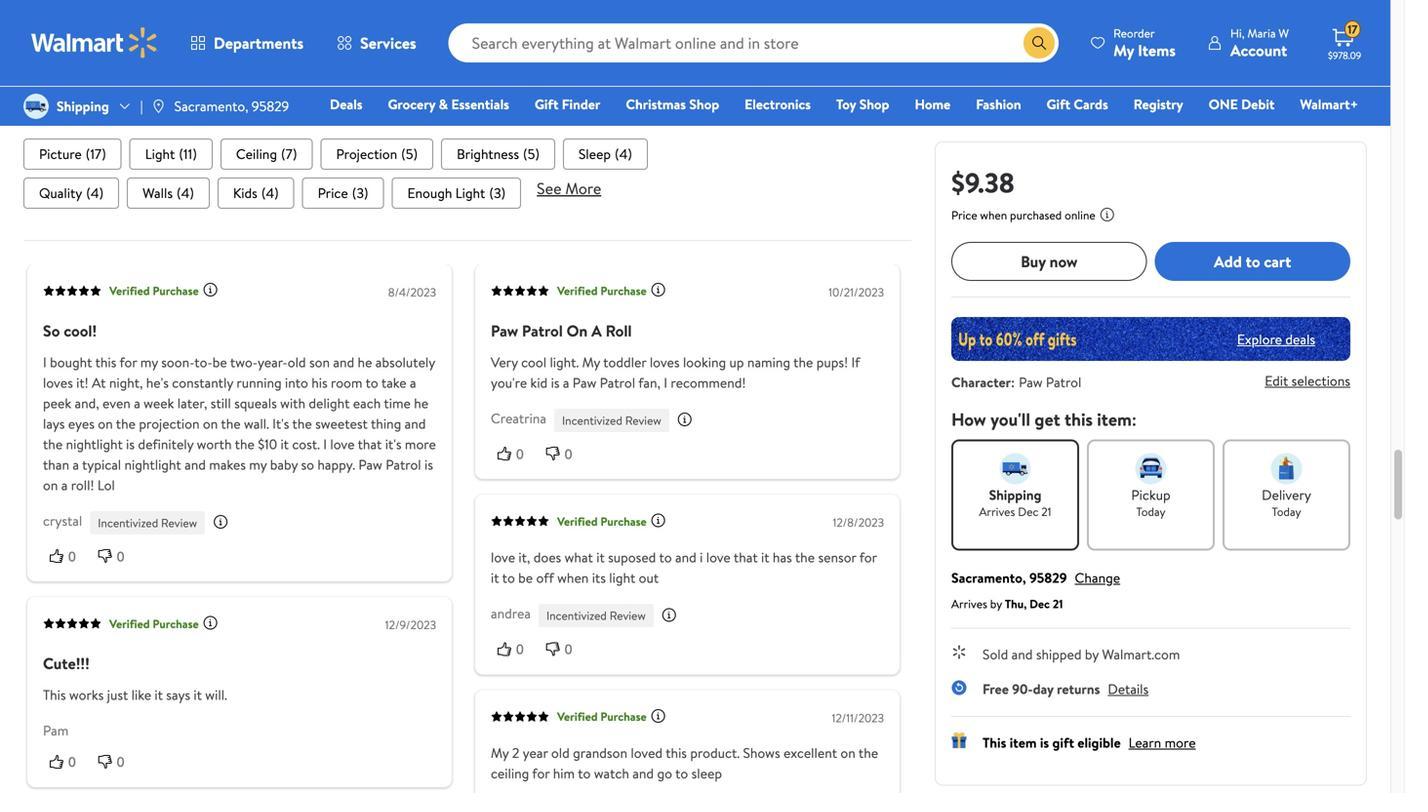 Task type: describe. For each thing, give the bounding box(es) containing it.
0 down typical
[[117, 549, 125, 564]]

this item is gift eligible learn more
[[983, 733, 1196, 753]]

review for so cool!
[[161, 515, 197, 531]]

to right go
[[675, 764, 688, 783]]

verified for paw patrol on a roll
[[557, 282, 598, 299]]

verified purchase information image for 12/11/2023
[[651, 709, 666, 724]]

returns
[[1057, 680, 1100, 699]]

cool!
[[64, 320, 97, 341]]

sold and shipped by walmart.com
[[983, 645, 1180, 664]]

delivery
[[1262, 486, 1312, 505]]

room
[[331, 373, 363, 392]]

a
[[592, 320, 602, 341]]

and down time
[[405, 414, 426, 433]]

projection (5)
[[336, 144, 418, 163]]

loves inside i bought this for my soon-to-be two-year-old son and he absolutely loves it! at night, he's constantly running into his room to take a peek and, even a week later, still squeals with delight each time he lays eyes on the projection on the wall. it's the sweetest thing and the nightlight is definitely worth the $10 it cost. i love that it's more than a typical nightlight and makes my baby so happy. paw patrol is on a roll! lol
[[43, 373, 73, 392]]

a inside very cool light. my toddler loves looking up naming the pups! if you're kid is a paw patrol fan, i recommend!
[[563, 373, 569, 392]]

Walmart Site-Wide search field
[[449, 23, 1059, 62]]

it left will.
[[194, 686, 202, 705]]

shipped
[[1036, 645, 1082, 664]]

that inside i bought this for my soon-to-be two-year-old son and he absolutely loves it! at night, he's constantly running into his room to take a peek and, even a week later, still squeals with delight each time he lays eyes on the projection on the wall. it's the sweetest thing and the nightlight is definitely worth the $10 it cost. i love that it's more than a typical nightlight and makes my baby so happy. paw patrol is on a roll! lol
[[358, 435, 382, 454]]

still
[[211, 394, 231, 413]]

incentivized review information image for andrea
[[662, 608, 677, 623]]

eyes
[[68, 414, 95, 433]]

dec inside shipping arrives dec 21
[[1018, 504, 1039, 520]]

patrol up get
[[1046, 373, 1082, 392]]

like
[[131, 686, 151, 705]]

on down than
[[43, 476, 58, 495]]

shop for toy shop
[[860, 95, 890, 114]]

free 90-day returns details
[[983, 680, 1149, 699]]

be inside love it, does what it suposed to and i love that it has the sensor for it to be off when its light out
[[518, 569, 533, 588]]

0 vertical spatial nightlight
[[66, 435, 123, 454]]

does
[[534, 548, 561, 567]]

more inside i bought this for my soon-to-be two-year-old son and he absolutely loves it! at night, he's constantly running into his room to take a peek and, even a week later, still squeals with delight each time he lays eyes on the projection on the wall. it's the sweetest thing and the nightlight is definitely worth the $10 it cost. i love that it's more than a typical nightlight and makes my baby so happy. paw patrol is on a roll! lol
[[405, 435, 436, 454]]

a right take
[[410, 373, 416, 392]]

even
[[102, 394, 131, 413]]

quality (4)
[[39, 183, 104, 202]]

items
[[1138, 40, 1176, 61]]

and up room
[[333, 353, 354, 372]]

light inside see more list
[[456, 183, 485, 202]]

pickup today
[[1132, 486, 1171, 520]]

grandson
[[573, 744, 628, 763]]

to up andrea
[[502, 569, 515, 588]]

gift for gift finder
[[535, 95, 559, 114]]

and down worth in the bottom left of the page
[[185, 455, 206, 474]]

his
[[312, 373, 328, 392]]

gifting made easy image
[[952, 733, 967, 749]]

0 vertical spatial when
[[980, 207, 1007, 224]]

so
[[43, 320, 60, 341]]

it up its
[[597, 548, 605, 567]]

1 horizontal spatial love
[[491, 548, 515, 567]]

0 vertical spatial i
[[43, 353, 47, 372]]

arrives inside sacramento, 95829 change arrives by thu, dec 21
[[952, 596, 988, 612]]

2 horizontal spatial love
[[706, 548, 731, 567]]

0 down andrea
[[516, 642, 524, 658]]

12/9/2023
[[385, 617, 436, 634]]

Search search field
[[449, 23, 1059, 62]]

lays
[[43, 414, 65, 433]]

list item containing enough light
[[392, 177, 521, 209]]

today for delivery
[[1272, 504, 1302, 520]]

intent image for shipping image
[[1000, 453, 1031, 485]]

up to sixty percent off deals. shop now. image
[[952, 317, 1351, 361]]

now
[[1050, 251, 1078, 272]]

and right sold
[[1012, 645, 1033, 664]]

$978.09
[[1328, 49, 1362, 62]]

1 (3) from the left
[[352, 183, 368, 202]]

and inside the my 2 year old grandson loved this product.  shows excellent on the ceiling for him to watch and go to sleep
[[633, 764, 654, 783]]

(5) for projection (5)
[[401, 144, 418, 163]]

registry link
[[1125, 94, 1192, 115]]

old inside i bought this for my soon-to-be two-year-old son and he absolutely loves it! at night, he's constantly running into his room to take a peek and, even a week later, still squeals with delight each time he lays eyes on the projection on the wall. it's the sweetest thing and the nightlight is definitely worth the $10 it cost. i love that it's more than a typical nightlight and makes my baby so happy. paw patrol is on a roll! lol
[[288, 353, 306, 372]]

paw inside i bought this for my soon-to-be two-year-old son and he absolutely loves it! at night, he's constantly running into his room to take a peek and, even a week later, still squeals with delight each time he lays eyes on the projection on the wall. it's the sweetest thing and the nightlight is definitely worth the $10 it cost. i love that it's more than a typical nightlight and makes my baby so happy. paw patrol is on a roll! lol
[[359, 455, 382, 474]]

grocery & essentials link
[[379, 94, 518, 115]]

0 down just
[[117, 755, 125, 770]]

its
[[592, 569, 606, 588]]

on up worth in the bottom left of the page
[[203, 414, 218, 433]]

up
[[730, 353, 744, 372]]

to inside i bought this for my soon-to-be two-year-old son and he absolutely loves it! at night, he's constantly running into his room to take a peek and, even a week later, still squeals with delight each time he lays eyes on the projection on the wall. it's the sweetest thing and the nightlight is definitely worth the $10 it cost. i love that it's more than a typical nightlight and makes my baby so happy. paw patrol is on a roll! lol
[[366, 373, 378, 392]]

21 inside sacramento, 95829 change arrives by thu, dec 21
[[1053, 596, 1063, 612]]

a right than
[[73, 455, 79, 474]]

incentivized for patrol
[[562, 412, 623, 429]]

intent image for pickup image
[[1136, 453, 1167, 485]]

you're
[[491, 373, 527, 392]]

today for pickup
[[1137, 504, 1166, 520]]

0 down pam
[[68, 755, 76, 770]]

2 horizontal spatial this
[[1065, 407, 1093, 432]]

it!
[[76, 373, 89, 392]]

it right like
[[155, 686, 163, 705]]

2
[[512, 744, 520, 763]]

pam
[[43, 721, 69, 740]]

this for this works just like it says it will.
[[43, 686, 66, 705]]

to right the him
[[578, 764, 591, 783]]

grocery & essentials
[[388, 95, 509, 114]]

verified purchase up the grandson
[[557, 709, 647, 725]]

(7)
[[281, 144, 297, 163]]

frequent mentions
[[23, 96, 153, 118]]

incentivized review information image for crystal
[[213, 514, 228, 530]]

out
[[639, 569, 659, 588]]

hi,
[[1231, 25, 1245, 41]]

looking
[[683, 353, 726, 372]]

debit
[[1242, 95, 1275, 114]]

1 vertical spatial more
[[1165, 733, 1196, 753]]

0 down the light.
[[565, 446, 573, 462]]

christmas shop
[[626, 95, 719, 114]]

patrol up cool
[[522, 320, 563, 341]]

for inside i bought this for my soon-to-be two-year-old son and he absolutely loves it! at night, he's constantly running into his room to take a peek and, even a week later, still squeals with delight each time he lays eyes on the projection on the wall. it's the sweetest thing and the nightlight is definitely worth the $10 it cost. i love that it's more than a typical nightlight and makes my baby so happy. paw patrol is on a roll! lol
[[120, 353, 137, 372]]

&
[[439, 95, 448, 114]]

verified up the grandson
[[557, 709, 598, 725]]

it left the has on the right bottom of page
[[761, 548, 770, 567]]

ceiling
[[491, 764, 529, 783]]

(4) for walls (4)
[[177, 183, 194, 202]]

1 horizontal spatial he
[[414, 394, 429, 413]]

the inside the my 2 year old grandson loved this product.  shows excellent on the ceiling for him to watch and go to sleep
[[859, 744, 879, 763]]

so
[[301, 455, 314, 474]]

the left $10
[[235, 435, 255, 454]]

is inside very cool light. my toddler loves looking up naming the pups! if you're kid is a paw patrol fan, i recommend!
[[551, 373, 560, 392]]

this works just like it says it will.
[[43, 686, 227, 705]]

for inside love it, does what it suposed to and i love that it has the sensor for it to be off when its light out
[[860, 548, 877, 567]]

search icon image
[[1032, 35, 1047, 51]]

one
[[1209, 95, 1238, 114]]

enough
[[408, 183, 452, 202]]

home link
[[906, 94, 960, 115]]

verified purchase information image
[[651, 282, 666, 298]]

explore deals
[[1237, 330, 1316, 349]]

squeals
[[234, 394, 277, 413]]

one debit
[[1209, 95, 1275, 114]]

andrea
[[491, 604, 531, 623]]

90-
[[1012, 680, 1033, 699]]

be inside i bought this for my soon-to-be two-year-old son and he absolutely loves it! at night, he's constantly running into his room to take a peek and, even a week later, still squeals with delight each time he lays eyes on the projection on the wall. it's the sweetest thing and the nightlight is definitely worth the $10 it cost. i love that it's more than a typical nightlight and makes my baby so happy. paw patrol is on a roll! lol
[[213, 353, 227, 372]]

reorder
[[1114, 25, 1155, 41]]

details
[[1108, 680, 1149, 699]]

this inside i bought this for my soon-to-be two-year-old son and he absolutely loves it! at night, he's constantly running into his room to take a peek and, even a week later, still squeals with delight each time he lays eyes on the projection on the wall. it's the sweetest thing and the nightlight is definitely worth the $10 it cost. i love that it's more than a typical nightlight and makes my baby so happy. paw patrol is on a roll! lol
[[95, 353, 116, 372]]

week
[[144, 394, 174, 413]]

incentivized for cool!
[[98, 515, 158, 531]]

on down even
[[98, 414, 113, 433]]

paw inside very cool light. my toddler loves looking up naming the pups! if you're kid is a paw patrol fan, i recommend!
[[573, 373, 597, 392]]

verified purchase for paw patrol on a roll
[[557, 282, 647, 299]]

soon-
[[161, 353, 195, 372]]

and inside love it, does what it suposed to and i love that it has the sensor for it to be off when its light out
[[675, 548, 697, 567]]

1 horizontal spatial nightlight
[[124, 455, 181, 474]]

a left roll!
[[61, 476, 68, 495]]

it up andrea
[[491, 569, 499, 588]]

walmart.com
[[1102, 645, 1180, 664]]

projection
[[336, 144, 397, 163]]

1 vertical spatial my
[[249, 455, 267, 474]]

learn
[[1129, 733, 1162, 753]]

thing
[[371, 414, 401, 433]]

(17)
[[86, 144, 106, 163]]

buy now
[[1021, 251, 1078, 272]]

w
[[1279, 25, 1289, 41]]

how you'll get this item:
[[952, 407, 1137, 432]]

verified purchase up what
[[557, 513, 647, 530]]

gift cards link
[[1038, 94, 1117, 115]]

loved
[[631, 744, 663, 763]]

the inside very cool light. my toddler loves looking up naming the pups! if you're kid is a paw patrol fan, i recommend!
[[794, 353, 813, 372]]

0 down 'creatrina'
[[516, 446, 524, 462]]

i
[[700, 548, 703, 567]]

reorder my items
[[1114, 25, 1176, 61]]

price (3)
[[318, 183, 368, 202]]

fashion
[[976, 95, 1021, 114]]

paw up very
[[491, 320, 518, 341]]

year
[[523, 744, 548, 763]]

17
[[1348, 21, 1358, 38]]

deals
[[1286, 330, 1316, 349]]

list item containing kids
[[217, 177, 294, 209]]

a right even
[[134, 394, 140, 413]]

it inside i bought this for my soon-to-be two-year-old son and he absolutely loves it! at night, he's constantly running into his room to take a peek and, even a week later, still squeals with delight each time he lays eyes on the projection on the wall. it's the sweetest thing and the nightlight is definitely worth the $10 it cost. i love that it's more than a typical nightlight and makes my baby so happy. paw patrol is on a roll! lol
[[281, 435, 289, 454]]

95829 for sacramento, 95829
[[252, 97, 289, 116]]

verified purchase information image for 8/4/2023
[[203, 282, 218, 298]]

intent image for delivery image
[[1271, 453, 1303, 485]]

sleep
[[579, 144, 611, 163]]

2 (3) from the left
[[489, 183, 506, 202]]

paw right :
[[1019, 373, 1043, 392]]

when inside love it, does what it suposed to and i love that it has the sensor for it to be off when its light out
[[557, 569, 589, 588]]

12/8/2023
[[833, 515, 884, 531]]

free
[[983, 680, 1009, 699]]

sweetest
[[315, 414, 368, 433]]

to-
[[194, 353, 213, 372]]

love it, does what it suposed to and i love that it has the sensor for it to be off when its light out
[[491, 548, 877, 588]]

projection
[[139, 414, 200, 433]]

typical
[[82, 455, 121, 474]]

so cool!
[[43, 320, 97, 341]]

my 2 year old grandson loved this product.  shows excellent on the ceiling for him to watch and go to sleep
[[491, 744, 879, 783]]

0 down crystal
[[68, 549, 76, 564]]

services button
[[320, 20, 433, 66]]

light inside list
[[145, 144, 175, 163]]

for inside the my 2 year old grandson loved this product.  shows excellent on the ceiling for him to watch and go to sleep
[[532, 764, 550, 783]]

the down still
[[221, 414, 241, 433]]

list item containing sleep
[[563, 138, 648, 170]]

verified up what
[[557, 513, 598, 530]]

verified for cute!!!
[[109, 616, 150, 632]]

edit selections button
[[1265, 371, 1351, 390]]



Task type: locate. For each thing, give the bounding box(es) containing it.
(4) right the quality
[[86, 183, 104, 202]]

0 horizontal spatial be
[[213, 353, 227, 372]]

he up room
[[358, 353, 372, 372]]

picture (17)
[[39, 144, 106, 163]]

1 vertical spatial my
[[582, 353, 600, 372]]

incentivized review for so cool!
[[98, 515, 197, 531]]

1 vertical spatial by
[[1085, 645, 1099, 664]]

0 horizontal spatial he
[[358, 353, 372, 372]]

to left cart
[[1246, 251, 1261, 272]]

0 horizontal spatial (3)
[[352, 183, 368, 202]]

price for price (3)
[[318, 183, 348, 202]]

2 vertical spatial incentivized review
[[547, 608, 646, 624]]

today down intent image for pickup
[[1137, 504, 1166, 520]]

excellent
[[784, 744, 837, 763]]

sleep
[[692, 764, 722, 783]]

0 horizontal spatial shop
[[689, 95, 719, 114]]

verified purchase information image for 12/8/2023
[[651, 513, 666, 529]]

it right $10
[[281, 435, 289, 454]]

95829 for sacramento, 95829 change arrives by thu, dec 21
[[1030, 569, 1067, 588]]

on
[[98, 414, 113, 433], [203, 414, 218, 433], [43, 476, 58, 495], [841, 744, 856, 763]]

legal information image
[[1100, 207, 1115, 223]]

review for paw patrol on a roll
[[625, 412, 662, 429]]

on down 12/11/2023
[[841, 744, 856, 763]]

this
[[43, 686, 66, 705], [983, 733, 1007, 753]]

0 horizontal spatial loves
[[43, 373, 73, 392]]

gift left finder
[[535, 95, 559, 114]]

0 horizontal spatial this
[[95, 353, 116, 372]]

off
[[536, 569, 554, 588]]

a
[[410, 373, 416, 392], [563, 373, 569, 392], [134, 394, 140, 413], [73, 455, 79, 474], [61, 476, 68, 495]]

pups!
[[817, 353, 848, 372]]

gift finder link
[[526, 94, 609, 115]]

0 horizontal spatial nightlight
[[66, 435, 123, 454]]

shop for christmas shop
[[689, 95, 719, 114]]

0 horizontal spatial 21
[[1042, 504, 1052, 520]]

walmart+
[[1300, 95, 1359, 114]]

1 vertical spatial old
[[551, 744, 570, 763]]

sacramento, for sacramento, 95829 change arrives by thu, dec 21
[[952, 569, 1026, 588]]

gift left cards
[[1047, 95, 1071, 114]]

walls (4)
[[143, 183, 194, 202]]

0 horizontal spatial today
[[1137, 504, 1166, 520]]

character : paw patrol
[[952, 373, 1082, 392]]

peek
[[43, 394, 71, 413]]

list item up quality (4)
[[23, 138, 122, 170]]

product.
[[690, 744, 740, 763]]

today inside pickup today
[[1137, 504, 1166, 520]]

loves inside very cool light. my toddler loves looking up naming the pups! if you're kid is a paw patrol fan, i recommend!
[[650, 353, 680, 372]]

verified purchase information image for 12/9/2023
[[203, 615, 218, 631]]

0 horizontal spatial 95829
[[252, 97, 289, 116]]

0 vertical spatial review
[[625, 412, 662, 429]]

verified purchase for cute!!!
[[109, 616, 199, 632]]

1 vertical spatial for
[[860, 548, 877, 567]]

crystal
[[43, 511, 82, 530]]

review down "light"
[[610, 608, 646, 624]]

roll!
[[71, 476, 94, 495]]

21 inside shipping arrives dec 21
[[1042, 504, 1052, 520]]

list item down light (11)
[[127, 177, 210, 209]]

1 vertical spatial this
[[1065, 407, 1093, 432]]

patrol inside i bought this for my soon-to-be two-year-old son and he absolutely loves it! at night, he's constantly running into his room to take a peek and, even a week later, still squeals with delight each time he lays eyes on the projection on the wall. it's the sweetest thing and the nightlight is definitely worth the $10 it cost. i love that it's more than a typical nightlight and makes my baby so happy. paw patrol is on a roll! lol
[[386, 455, 421, 474]]

gift
[[1053, 733, 1075, 753]]

1 vertical spatial incentivized review
[[98, 515, 197, 531]]

my right the light.
[[582, 353, 600, 372]]

the up cost.
[[292, 414, 312, 433]]

verified for so cool!
[[109, 282, 150, 299]]

1 horizontal spatial i
[[323, 435, 327, 454]]

and
[[333, 353, 354, 372], [405, 414, 426, 433], [185, 455, 206, 474], [675, 548, 697, 567], [1012, 645, 1033, 664], [633, 764, 654, 783]]

a down the light.
[[563, 373, 569, 392]]

my
[[140, 353, 158, 372], [249, 455, 267, 474]]

1 horizontal spatial this
[[983, 733, 1007, 753]]

incentivized review information image down makes at the bottom of page
[[213, 514, 228, 530]]

0 horizontal spatial sacramento,
[[174, 97, 248, 116]]

love inside i bought this for my soon-to-be two-year-old son and he absolutely loves it! at night, he's constantly running into his room to take a peek and, even a week later, still squeals with delight each time he lays eyes on the projection on the wall. it's the sweetest thing and the nightlight is definitely worth the $10 it cost. i love that it's more than a typical nightlight and makes my baby so happy. paw patrol is on a roll! lol
[[330, 435, 355, 454]]

2 horizontal spatial my
[[1114, 40, 1134, 61]]

1 horizontal spatial old
[[551, 744, 570, 763]]

1 horizontal spatial this
[[666, 744, 687, 763]]

incentivized review information image
[[213, 514, 228, 530], [662, 608, 677, 623]]

0 horizontal spatial love
[[330, 435, 355, 454]]

old inside the my 2 year old grandson loved this product.  shows excellent on the ceiling for him to watch and go to sleep
[[551, 744, 570, 763]]

(4) inside list
[[615, 144, 632, 163]]

0 horizontal spatial i
[[43, 353, 47, 372]]

when down what
[[557, 569, 589, 588]]

i left bought at the left of page
[[43, 353, 47, 372]]

price for price when purchased online
[[952, 207, 978, 224]]

1 horizontal spatial gift
[[1047, 95, 1071, 114]]

0 horizontal spatial when
[[557, 569, 589, 588]]

(4) for sleep (4)
[[615, 144, 632, 163]]

paw patrol on a roll
[[491, 320, 632, 341]]

incentivized review information image down love it, does what it suposed to and i love that it has the sensor for it to be off when its light out
[[662, 608, 677, 623]]

him
[[553, 764, 575, 783]]

quality
[[39, 183, 82, 202]]

incentivized review down fan,
[[562, 412, 662, 429]]

incentivized review for paw patrol on a roll
[[562, 412, 662, 429]]

(4) for kids (4)
[[261, 183, 279, 202]]

character
[[952, 373, 1011, 392]]

verified purchase for so cool!
[[109, 282, 199, 299]]

verified purchase information image up loved
[[651, 709, 666, 724]]

95829 left change button
[[1030, 569, 1067, 588]]

incentivized down lol
[[98, 515, 158, 531]]

the right the has on the right bottom of page
[[795, 548, 815, 567]]

home
[[915, 95, 951, 114]]

1 vertical spatial this
[[983, 733, 1007, 753]]

list containing picture
[[23, 138, 912, 170]]

registry
[[1134, 95, 1184, 114]]

verified purchase information image up suposed
[[651, 513, 666, 529]]

i right cost.
[[323, 435, 327, 454]]

that left the it's
[[358, 435, 382, 454]]

0 vertical spatial be
[[213, 353, 227, 372]]

0 vertical spatial dec
[[1018, 504, 1039, 520]]

than
[[43, 455, 69, 474]]

1 horizontal spatial more
[[1165, 733, 1196, 753]]

recommend!
[[671, 373, 746, 392]]

1 vertical spatial review
[[161, 515, 197, 531]]

purchase up loved
[[601, 709, 647, 725]]

0 horizontal spatial (5)
[[401, 144, 418, 163]]

21 up sacramento, 95829 change arrives by thu, dec 21
[[1042, 504, 1052, 520]]

0 vertical spatial this
[[43, 686, 66, 705]]

will.
[[205, 686, 227, 705]]

account
[[1231, 40, 1288, 61]]

purchase up suposed
[[601, 513, 647, 530]]

day
[[1033, 680, 1054, 699]]

see more list
[[23, 177, 912, 209]]

this right get
[[1065, 407, 1093, 432]]

1 horizontal spatial when
[[980, 207, 1007, 224]]

incentivized
[[562, 412, 623, 429], [98, 515, 158, 531], [547, 608, 607, 624]]

0 horizontal spatial price
[[318, 183, 348, 202]]

2 horizontal spatial i
[[664, 373, 668, 392]]

0 vertical spatial shipping
[[57, 97, 109, 116]]

1 horizontal spatial loves
[[650, 353, 680, 372]]

95829 inside sacramento, 95829 change arrives by thu, dec 21
[[1030, 569, 1067, 588]]

1 vertical spatial i
[[664, 373, 668, 392]]

that left the has on the right bottom of page
[[734, 548, 758, 567]]

0 vertical spatial light
[[145, 144, 175, 163]]

for down year
[[532, 764, 550, 783]]

0 vertical spatial that
[[358, 435, 382, 454]]

patrol inside very cool light. my toddler loves looking up naming the pups! if you're kid is a paw patrol fan, i recommend!
[[600, 373, 635, 392]]

$10
[[258, 435, 277, 454]]

0 vertical spatial he
[[358, 353, 372, 372]]

0 vertical spatial arrives
[[979, 504, 1015, 520]]

shipping for shipping
[[57, 97, 109, 116]]

details button
[[1108, 680, 1149, 699]]

1 horizontal spatial light
[[456, 183, 485, 202]]

paw right happy.
[[359, 455, 382, 474]]

review down fan,
[[625, 412, 662, 429]]

1 today from the left
[[1137, 504, 1166, 520]]

list item containing ceiling
[[220, 138, 313, 170]]

gift for gift cards
[[1047, 95, 1071, 114]]

list item down projection
[[302, 177, 384, 209]]

toddler
[[603, 353, 647, 372]]

1 vertical spatial light
[[456, 183, 485, 202]]

list item down the brightness
[[392, 177, 521, 209]]

shipping
[[57, 97, 109, 116], [989, 486, 1042, 505]]

1 gift from the left
[[535, 95, 559, 114]]

1 vertical spatial shipping
[[989, 486, 1042, 505]]

toy
[[836, 95, 856, 114]]

this for this item is gift eligible learn more
[[983, 733, 1007, 753]]

loves up peek at the left
[[43, 373, 73, 392]]

running
[[237, 373, 282, 392]]

frequent
[[23, 96, 85, 118]]

0 vertical spatial sacramento,
[[174, 97, 248, 116]]

0 vertical spatial loves
[[650, 353, 680, 372]]

definitely
[[138, 435, 194, 454]]

1 vertical spatial dec
[[1030, 596, 1050, 612]]

my inside very cool light. my toddler loves looking up naming the pups! if you're kid is a paw patrol fan, i recommend!
[[582, 353, 600, 372]]

dec right thu,
[[1030, 596, 1050, 612]]

verified purchase information image up to- at the top left of the page
[[203, 282, 218, 298]]

explore
[[1237, 330, 1282, 349]]

2 gift from the left
[[1047, 95, 1071, 114]]

price down projection
[[318, 183, 348, 202]]

for right sensor
[[860, 548, 877, 567]]

shipping up picture (17)
[[57, 97, 109, 116]]

the down 12/11/2023
[[859, 744, 879, 763]]

this inside the my 2 year old grandson loved this product.  shows excellent on the ceiling for him to watch and go to sleep
[[666, 744, 687, 763]]

0 vertical spatial my
[[1114, 40, 1134, 61]]

verified purchase up a
[[557, 282, 647, 299]]

95829 up ceiling (7)
[[252, 97, 289, 116]]

list item containing quality
[[23, 177, 119, 209]]

kid
[[531, 373, 548, 392]]

on
[[567, 320, 588, 341]]

0 vertical spatial old
[[288, 353, 306, 372]]

2 vertical spatial i
[[323, 435, 327, 454]]

1 horizontal spatial 21
[[1053, 596, 1063, 612]]

arrives inside shipping arrives dec 21
[[979, 504, 1015, 520]]

at
[[92, 373, 106, 392]]

love down the sweetest
[[330, 435, 355, 454]]

(4) right sleep
[[615, 144, 632, 163]]

0 vertical spatial incentivized
[[562, 412, 623, 429]]

price down $9.38
[[952, 207, 978, 224]]

to inside 'button'
[[1246, 251, 1261, 272]]

nightlight down definitely
[[124, 455, 181, 474]]

selections
[[1292, 371, 1351, 390]]

0 horizontal spatial by
[[990, 596, 1002, 612]]

0 horizontal spatial old
[[288, 353, 306, 372]]

watch
[[594, 764, 629, 783]]

1 vertical spatial he
[[414, 394, 429, 413]]

kids (4)
[[233, 183, 279, 202]]

has
[[773, 548, 792, 567]]

0 vertical spatial incentivized review
[[562, 412, 662, 429]]

patrol
[[522, 320, 563, 341], [1046, 373, 1082, 392], [600, 373, 635, 392], [386, 455, 421, 474]]

list item containing picture
[[23, 138, 122, 170]]

and,
[[75, 394, 99, 413]]

ceiling
[[236, 144, 277, 163]]

loves up fan,
[[650, 353, 680, 372]]

thu,
[[1005, 596, 1027, 612]]

light.
[[550, 353, 579, 372]]

0 horizontal spatial light
[[145, 144, 175, 163]]

i
[[43, 353, 47, 372], [664, 373, 668, 392], [323, 435, 327, 454]]

to right suposed
[[659, 548, 672, 567]]

2 vertical spatial review
[[610, 608, 646, 624]]

change button
[[1075, 569, 1121, 588]]

verified up on
[[557, 282, 598, 299]]

sacramento, up thu,
[[952, 569, 1026, 588]]

the left pups!
[[794, 353, 813, 372]]

sacramento, inside sacramento, 95829 change arrives by thu, dec 21
[[952, 569, 1026, 588]]

0 down what
[[565, 642, 573, 658]]

1 horizontal spatial by
[[1085, 645, 1099, 664]]

loves
[[650, 353, 680, 372], [43, 373, 73, 392]]

my inside reorder my items
[[1114, 40, 1134, 61]]

 image
[[23, 94, 49, 119]]

makes
[[209, 455, 246, 474]]

shop inside toy shop link
[[860, 95, 890, 114]]

1 shop from the left
[[689, 95, 719, 114]]

2 vertical spatial my
[[491, 744, 509, 763]]

1 horizontal spatial be
[[518, 569, 533, 588]]

by right shipped on the bottom of page
[[1085, 645, 1099, 664]]

more right the it's
[[405, 435, 436, 454]]

by left thu,
[[990, 596, 1002, 612]]

0 horizontal spatial this
[[43, 686, 66, 705]]

i bought this for my soon-to-be two-year-old son and he absolutely loves it! at night, he's constantly running into his room to take a peek and, even a week later, still squeals with delight each time he lays eyes on the projection on the wall. it's the sweetest thing and the nightlight is definitely worth the $10 it cost. i love that it's more than a typical nightlight and makes my baby so happy. paw patrol is on a roll! lol
[[43, 353, 436, 495]]

0 vertical spatial by
[[990, 596, 1002, 612]]

the down even
[[116, 414, 136, 433]]

roll
[[606, 320, 632, 341]]

by inside sacramento, 95829 change arrives by thu, dec 21
[[990, 596, 1002, 612]]

paw
[[491, 320, 518, 341], [1019, 373, 1043, 392], [573, 373, 597, 392], [359, 455, 382, 474]]

eligible
[[1078, 733, 1121, 753]]

light (11)
[[145, 144, 197, 163]]

each
[[353, 394, 381, 413]]

shipping arrives dec 21
[[979, 486, 1052, 520]]

list item up see more list
[[441, 138, 555, 170]]

verified purchase
[[109, 282, 199, 299], [557, 282, 647, 299], [557, 513, 647, 530], [109, 616, 199, 632], [557, 709, 647, 725]]

1 horizontal spatial (5)
[[523, 144, 540, 163]]

2 (5) from the left
[[523, 144, 540, 163]]

:
[[1011, 373, 1015, 392]]

1 (5) from the left
[[401, 144, 418, 163]]

verified purchase information image
[[203, 282, 218, 298], [651, 513, 666, 529], [203, 615, 218, 631], [651, 709, 666, 724]]

says
[[166, 686, 190, 705]]

arrives left thu,
[[952, 596, 988, 612]]

my inside the my 2 year old grandson loved this product.  shows excellent on the ceiling for him to watch and go to sleep
[[491, 744, 509, 763]]

walmart image
[[31, 27, 158, 59]]

i right fan,
[[664, 373, 668, 392]]

 image
[[151, 99, 167, 114]]

2 shop from the left
[[860, 95, 890, 114]]

deals
[[330, 95, 363, 114]]

price inside list item
[[318, 183, 348, 202]]

verified up this works just like it says it will.
[[109, 616, 150, 632]]

shipping for shipping arrives dec 21
[[989, 486, 1042, 505]]

purchase for cute!!!
[[153, 616, 199, 632]]

purchase for so cool!
[[153, 282, 199, 299]]

sacramento, for sacramento, 95829
[[174, 97, 248, 116]]

be left off
[[518, 569, 533, 588]]

services
[[360, 32, 416, 54]]

the down lays
[[43, 435, 63, 454]]

incentivized review down lol
[[98, 515, 197, 531]]

today down "intent image for delivery"
[[1272, 504, 1302, 520]]

electronics
[[745, 95, 811, 114]]

(5) for brightness (5)
[[523, 144, 540, 163]]

shipping down intent image for shipping
[[989, 486, 1042, 505]]

purchase for paw patrol on a roll
[[601, 282, 647, 299]]

review down definitely
[[161, 515, 197, 531]]

(4) for quality (4)
[[86, 183, 104, 202]]

love right i
[[706, 548, 731, 567]]

list item containing price
[[302, 177, 384, 209]]

add to cart button
[[1155, 242, 1351, 281]]

1 horizontal spatial (3)
[[489, 183, 506, 202]]

sacramento,
[[174, 97, 248, 116], [952, 569, 1026, 588]]

patrol down toddler
[[600, 373, 635, 392]]

list item containing brightness
[[441, 138, 555, 170]]

1 vertical spatial incentivized review information image
[[662, 608, 677, 623]]

he
[[358, 353, 372, 372], [414, 394, 429, 413]]

2 horizontal spatial for
[[860, 548, 877, 567]]

1 horizontal spatial 95829
[[1030, 569, 1067, 588]]

verified purchase up like
[[109, 616, 199, 632]]

list item containing walls
[[127, 177, 210, 209]]

shop inside the christmas shop link
[[689, 95, 719, 114]]

1 vertical spatial 95829
[[1030, 569, 1067, 588]]

today inside delivery today
[[1272, 504, 1302, 520]]

0 horizontal spatial my
[[491, 744, 509, 763]]

this left 'works'
[[43, 686, 66, 705]]

cost.
[[292, 435, 320, 454]]

the inside love it, does what it suposed to and i love that it has the sensor for it to be off when its light out
[[795, 548, 815, 567]]

0 vertical spatial 95829
[[252, 97, 289, 116]]

old up into
[[288, 353, 306, 372]]

shipping inside shipping arrives dec 21
[[989, 486, 1042, 505]]

1 vertical spatial arrives
[[952, 596, 988, 612]]

1 vertical spatial be
[[518, 569, 533, 588]]

departments
[[214, 32, 304, 54]]

list item up more
[[563, 138, 648, 170]]

1 horizontal spatial price
[[952, 207, 978, 224]]

list item
[[23, 138, 122, 170], [130, 138, 213, 170], [220, 138, 313, 170], [321, 138, 433, 170], [441, 138, 555, 170], [563, 138, 648, 170], [23, 177, 119, 209], [127, 177, 210, 209], [217, 177, 294, 209], [302, 177, 384, 209], [392, 177, 521, 209]]

that inside love it, does what it suposed to and i love that it has the sensor for it to be off when its light out
[[734, 548, 758, 567]]

verified up night,
[[109, 282, 150, 299]]

incentivized review down its
[[547, 608, 646, 624]]

0 horizontal spatial my
[[140, 353, 158, 372]]

0 horizontal spatial that
[[358, 435, 382, 454]]

dec inside sacramento, 95829 change arrives by thu, dec 21
[[1030, 596, 1050, 612]]

1 horizontal spatial shop
[[860, 95, 890, 114]]

list item up walls (4) at the top of page
[[130, 138, 213, 170]]

incentivized down its
[[547, 608, 607, 624]]

0 vertical spatial this
[[95, 353, 116, 372]]

and left i
[[675, 548, 697, 567]]

maria
[[1248, 25, 1276, 41]]

2 vertical spatial incentivized
[[547, 608, 607, 624]]

0 vertical spatial price
[[318, 183, 348, 202]]

hi, maria w account
[[1231, 25, 1289, 61]]

for up night,
[[120, 353, 137, 372]]

2 today from the left
[[1272, 504, 1302, 520]]

incentivized down the light.
[[562, 412, 623, 429]]

very cool light. my toddler loves looking up naming the pups! if you're kid is a paw patrol fan, i recommend!
[[491, 353, 860, 392]]

add
[[1214, 251, 1242, 272]]

list
[[23, 138, 912, 170]]

2 vertical spatial this
[[666, 744, 687, 763]]

enough light (3)
[[408, 183, 506, 202]]

list item containing light
[[130, 138, 213, 170]]

he right time
[[414, 394, 429, 413]]

incentivized review information image
[[677, 412, 693, 428]]

0 vertical spatial 21
[[1042, 504, 1052, 520]]

baby
[[270, 455, 298, 474]]

list item containing projection
[[321, 138, 433, 170]]

list item down picture (17)
[[23, 177, 119, 209]]

on inside the my 2 year old grandson loved this product.  shows excellent on the ceiling for him to watch and go to sleep
[[841, 744, 856, 763]]

deals link
[[321, 94, 371, 115]]

1 horizontal spatial incentivized review information image
[[662, 608, 677, 623]]

(4) right walls
[[177, 183, 194, 202]]

0 horizontal spatial gift
[[535, 95, 559, 114]]

worth
[[197, 435, 232, 454]]

1 horizontal spatial today
[[1272, 504, 1302, 520]]

1 vertical spatial that
[[734, 548, 758, 567]]

dec down intent image for shipping
[[1018, 504, 1039, 520]]

i inside very cool light. my toddler loves looking up naming the pups! if you're kid is a paw patrol fan, i recommend!
[[664, 373, 668, 392]]



Task type: vqa. For each thing, say whether or not it's contained in the screenshot.
that
yes



